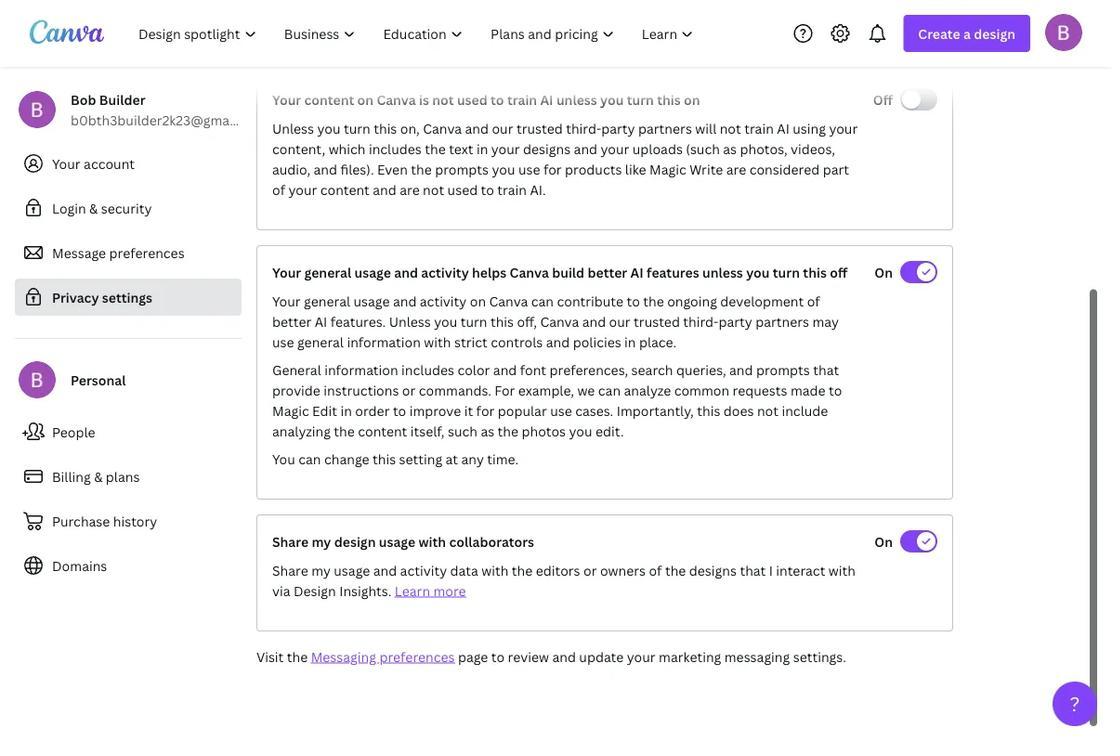 Task type: vqa. For each thing, say whether or not it's contained in the screenshot.
are
yes



Task type: describe. For each thing, give the bounding box(es) containing it.
edit.
[[596, 422, 624, 440]]

for inside general information includes color and font preferences, search queries, and prompts that provide instructions or commands. for example, we can analyze common requests made to magic edit in order to improve it for popular use cases. importantly, this does not include analyzing the content itself, such as the photos you edit.
[[476, 402, 495, 420]]

order
[[355, 402, 390, 420]]

off
[[873, 91, 893, 108]]

can inside general information includes color and font preferences, search queries, and prompts that provide instructions or commands. for example, we can analyze common requests made to magic edit in order to improve it for popular use cases. importantly, this does not include analyzing the content itself, such as the photos you edit.
[[598, 381, 621, 399]]

development
[[721, 292, 804, 310]]

the right visit
[[287, 648, 308, 666]]

a
[[964, 25, 971, 42]]

canva inside unless you turn this on, canva and our trusted third-party partners will not train ai using your content, which includes the text in your designs and your uploads (such as photos, videos, audio, and files). even the prompts you use for products like magic write are considered part of your content and are not used to train ai.
[[423, 119, 462, 137]]

such
[[448, 422, 478, 440]]

canva left is
[[377, 91, 416, 108]]

data
[[450, 562, 478, 579]]

partners inside your general usage and activity on canva can contribute to the ongoing development of better ai features. unless you turn this off, canva and our trusted third-party partners may use general information with strict controls and policies in place.
[[756, 313, 809, 330]]

my for design
[[312, 533, 331, 551]]

any
[[461, 450, 484, 468]]

preferences,
[[550, 361, 628, 379]]

to right 'made'
[[829, 381, 842, 399]]

top level navigation element
[[126, 15, 709, 52]]

font
[[520, 361, 547, 379]]

plans
[[106, 468, 140, 486]]

0 horizontal spatial on
[[357, 91, 374, 108]]

owners
[[600, 562, 646, 579]]

turn inside your general usage and activity on canva can contribute to the ongoing development of better ai features. unless you turn this off, canva and our trusted third-party partners may use general information with strict controls and policies in place.
[[461, 313, 487, 330]]

the right owners
[[665, 562, 686, 579]]

your for your general usage and activity helps canva build better ai features unless you turn this off
[[272, 263, 301, 281]]

message preferences
[[52, 244, 185, 262]]

0 vertical spatial content
[[304, 91, 354, 108]]

ai left features
[[631, 263, 644, 281]]

not right is
[[432, 91, 454, 108]]

security
[[101, 199, 152, 217]]

search
[[632, 361, 673, 379]]

interact
[[776, 562, 826, 579]]

activity for on
[[420, 292, 467, 310]]

strict
[[454, 333, 488, 351]]

ai inside your general usage and activity on canva can contribute to the ongoing development of better ai features. unless you turn this off, canva and our trusted third-party partners may use general information with strict controls and policies in place.
[[315, 313, 327, 330]]

billing
[[52, 468, 91, 486]]

activity for helps
[[421, 263, 469, 281]]

& for billing
[[94, 468, 103, 486]]

history
[[113, 513, 157, 530]]

the left text
[[425, 140, 446, 158]]

prompts inside general information includes color and font preferences, search queries, and prompts that provide instructions or commands. for example, we can analyze common requests made to magic edit in order to improve it for popular use cases. importantly, this does not include analyzing the content itself, such as the photos you edit.
[[756, 361, 810, 379]]

example,
[[518, 381, 574, 399]]

visit the messaging preferences page to review and update your marketing messaging settings.
[[256, 648, 846, 666]]

content,
[[272, 140, 325, 158]]

or inside general information includes color and font preferences, search queries, and prompts that provide instructions or commands. for example, we can analyze common requests made to magic edit in order to improve it for popular use cases. importantly, this does not include analyzing the content itself, such as the photos you edit.
[[402, 381, 416, 399]]

itself,
[[411, 422, 445, 440]]

using
[[793, 119, 826, 137]]

magic inside unless you turn this on, canva and our trusted third-party partners will not train ai using your content, which includes the text in your designs and your uploads (such as photos, videos, audio, and files). even the prompts you use for products like magic write are considered part of your content and are not used to train ai.
[[650, 160, 687, 178]]

1 horizontal spatial are
[[727, 160, 746, 178]]

with up learn more link
[[419, 533, 446, 551]]

off,
[[517, 313, 537, 330]]

provide
[[272, 381, 321, 399]]

photos
[[522, 422, 566, 440]]

you up products
[[600, 91, 624, 108]]

trusted inside unless you turn this on, canva and our trusted third-party partners will not train ai using your content, which includes the text in your designs and your uploads (such as photos, videos, audio, and files). even the prompts you use for products like magic write are considered part of your content and are not used to train ai.
[[517, 119, 563, 137]]

canva left the build
[[510, 263, 549, 281]]

design for my
[[334, 533, 376, 551]]

not inside general information includes color and font preferences, search queries, and prompts that provide instructions or commands. for example, we can analyze common requests made to magic edit in order to improve it for popular use cases. importantly, this does not include analyzing the content itself, such as the photos you edit.
[[757, 402, 779, 420]]

to inside unless you turn this on, canva and our trusted third-party partners will not train ai using your content, which includes the text in your designs and your uploads (such as photos, videos, audio, and files). even the prompts you use for products like magic write are considered part of your content and are not used to train ai.
[[481, 181, 494, 198]]

use inside your general usage and activity on canva can contribute to the ongoing development of better ai features. unless you turn this off, canva and our trusted third-party partners may use general information with strict controls and policies in place.
[[272, 333, 294, 351]]

0 horizontal spatial are
[[400, 181, 420, 198]]

privacy settings
[[52, 289, 152, 306]]

made
[[791, 381, 826, 399]]

the up change
[[334, 422, 355, 440]]

cases.
[[575, 402, 614, 420]]

with inside your general usage and activity on canva can contribute to the ongoing development of better ai features. unless you turn this off, canva and our trusted third-party partners may use general information with strict controls and policies in place.
[[424, 333, 451, 351]]

people
[[52, 423, 95, 441]]

bob builder b0bth3builder2k23@gmail.com
[[71, 91, 268, 129]]

unless inside your general usage and activity on canva can contribute to the ongoing development of better ai features. unless you turn this off, canva and our trusted third-party partners may use general information with strict controls and policies in place.
[[389, 313, 431, 330]]

analyze
[[624, 381, 671, 399]]

share for share my usage and activity data with the editors or owners of the designs that i interact with via design insights.
[[272, 562, 308, 579]]

to right is
[[491, 91, 504, 108]]

1 horizontal spatial preferences
[[380, 648, 455, 666]]

0 horizontal spatial unless
[[557, 91, 597, 108]]

design
[[294, 582, 336, 600]]

our inside your general usage and activity on canva can contribute to the ongoing development of better ai features. unless you turn this off, canva and our trusted third-party partners may use general information with strict controls and policies in place.
[[609, 313, 631, 330]]

this left setting
[[373, 450, 396, 468]]

at
[[446, 450, 458, 468]]

privacy
[[52, 289, 99, 306]]

via
[[272, 582, 290, 600]]

change
[[324, 450, 369, 468]]

use inside general information includes color and font preferences, search queries, and prompts that provide instructions or commands. for example, we can analyze common requests made to magic edit in order to improve it for popular use cases. importantly, this does not include analyzing the content itself, such as the photos you edit.
[[550, 402, 572, 420]]

which
[[329, 140, 366, 158]]

is
[[419, 91, 429, 108]]

builder
[[99, 91, 145, 108]]

your down audio,
[[289, 181, 317, 198]]

photos,
[[740, 140, 788, 158]]

controls
[[491, 333, 543, 351]]

it
[[464, 402, 473, 420]]

turn inside unless you turn this on, canva and our trusted third-party partners will not train ai using your content, which includes the text in your designs and your uploads (such as photos, videos, audio, and files). even the prompts you use for products like magic write are considered part of your content and are not used to train ai.
[[344, 119, 371, 137]]

includes inside general information includes color and font preferences, search queries, and prompts that provide instructions or commands. for example, we can analyze common requests made to magic edit in order to improve it for popular use cases. importantly, this does not include analyzing the content itself, such as the photos you edit.
[[402, 361, 454, 379]]

queries,
[[676, 361, 726, 379]]

with down 'collaborators'
[[482, 562, 509, 579]]

does
[[724, 402, 754, 420]]

canva right off, on the left
[[540, 313, 579, 330]]

that inside share my usage and activity data with the editors or owners of the designs that i interact with via design insights.
[[740, 562, 766, 579]]

unless inside unless you turn this on, canva and our trusted third-party partners will not train ai using your content, which includes the text in your designs and your uploads (such as photos, videos, audio, and files). even the prompts you use for products like magic write are considered part of your content and are not used to train ai.
[[272, 119, 314, 137]]

information inside your general usage and activity on canva can contribute to the ongoing development of better ai features. unless you turn this off, canva and our trusted third-party partners may use general information with strict controls and policies in place.
[[347, 333, 421, 351]]

content inside general information includes color and font preferences, search queries, and prompts that provide instructions or commands. for example, we can analyze common requests made to magic edit in order to improve it for popular use cases. importantly, this does not include analyzing the content itself, such as the photos you edit.
[[358, 422, 407, 440]]

designs inside unless you turn this on, canva and our trusted third-party partners will not train ai using your content, which includes the text in your designs and your uploads (such as photos, videos, audio, and files). even the prompts you use for products like magic write are considered part of your content and are not used to train ai.
[[523, 140, 571, 158]]

messaging
[[725, 648, 790, 666]]

your account link
[[15, 145, 242, 182]]

editors
[[536, 562, 580, 579]]

b0bth3builder2k23@gmail.com
[[71, 111, 268, 129]]

0 horizontal spatial preferences
[[109, 244, 185, 262]]

share my usage and activity data with the editors or owners of the designs that i interact with via design insights.
[[272, 562, 856, 600]]

you up development
[[746, 263, 770, 281]]

policies
[[573, 333, 621, 351]]

third- inside unless you turn this on, canva and our trusted third-party partners will not train ai using your content, which includes the text in your designs and your uploads (such as photos, videos, audio, and files). even the prompts you use for products like magic write are considered part of your content and are not used to train ai.
[[566, 119, 602, 137]]

you down your content on canva is not used to train ai unless you turn this on
[[492, 160, 515, 178]]

on inside your general usage and activity on canva can contribute to the ongoing development of better ai features. unless you turn this off, canva and our trusted third-party partners may use general information with strict controls and policies in place.
[[470, 292, 486, 310]]

part
[[823, 160, 849, 178]]

of inside share my usage and activity data with the editors or owners of the designs that i interact with via design insights.
[[649, 562, 662, 579]]

the inside your general usage and activity on canva can contribute to the ongoing development of better ai features. unless you turn this off, canva and our trusted third-party partners may use general information with strict controls and policies in place.
[[643, 292, 664, 310]]

helps
[[472, 263, 507, 281]]

create
[[919, 25, 961, 42]]

may
[[813, 313, 839, 330]]

text
[[449, 140, 473, 158]]

bob builder image
[[1046, 14, 1083, 51]]

unless you turn this on, canva and our trusted third-party partners will not train ai using your content, which includes the text in your designs and your uploads (such as photos, videos, audio, and files). even the prompts you use for products like magic write are considered part of your content and are not used to train ai.
[[272, 119, 858, 198]]

0 vertical spatial better
[[588, 263, 628, 281]]

to right page
[[491, 648, 505, 666]]

people link
[[15, 414, 242, 451]]

build
[[552, 263, 585, 281]]

our inside unless you turn this on, canva and our trusted third-party partners will not train ai using your content, which includes the text in your designs and your uploads (such as photos, videos, audio, and files). even the prompts you use for products like magic write are considered part of your content and are not used to train ai.
[[492, 119, 513, 137]]

2 vertical spatial train
[[498, 181, 527, 198]]

on for your general usage and activity helps canva build better ai features unless you turn this off
[[875, 263, 893, 281]]

review
[[508, 648, 549, 666]]

learn more
[[395, 582, 466, 600]]

your right text
[[491, 140, 520, 158]]

include
[[782, 402, 828, 420]]

setting
[[399, 450, 443, 468]]

uploads
[[633, 140, 683, 158]]

share my design usage with collaborators
[[272, 533, 534, 551]]

and inside share my usage and activity data with the editors or owners of the designs that i interact with via design insights.
[[373, 562, 397, 579]]

? button
[[1053, 682, 1098, 727]]

products
[[565, 160, 622, 178]]

files).
[[341, 160, 374, 178]]

your right update
[[627, 648, 656, 666]]

in inside unless you turn this on, canva and our trusted third-party partners will not train ai using your content, which includes the text in your designs and your uploads (such as photos, videos, audio, and files). even the prompts you use for products like magic write are considered part of your content and are not used to train ai.
[[477, 140, 488, 158]]

not right will
[[720, 119, 741, 137]]

settings.
[[793, 648, 846, 666]]

that inside general information includes color and font preferences, search queries, and prompts that provide instructions or commands. for example, we can analyze common requests made to magic edit in order to improve it for popular use cases. importantly, this does not include analyzing the content itself, such as the photos you edit.
[[813, 361, 839, 379]]

time.
[[487, 450, 519, 468]]

canva up off, on the left
[[489, 292, 528, 310]]

your right using
[[829, 119, 858, 137]]

for
[[495, 381, 515, 399]]

can inside your general usage and activity on canva can contribute to the ongoing development of better ai features. unless you turn this off, canva and our trusted third-party partners may use general information with strict controls and policies in place.
[[531, 292, 554, 310]]

turn up development
[[773, 263, 800, 281]]



Task type: locate. For each thing, give the bounding box(es) containing it.
as right the such on the left of page
[[481, 422, 495, 440]]

unless right features.
[[389, 313, 431, 330]]

domains link
[[15, 547, 242, 585]]

collaborators
[[449, 533, 534, 551]]

usage inside share my usage and activity data with the editors or owners of the designs that i interact with via design insights.
[[334, 562, 370, 579]]

&
[[89, 199, 98, 217], [94, 468, 103, 486]]

0 horizontal spatial partners
[[638, 119, 692, 137]]

and
[[465, 119, 489, 137], [574, 140, 598, 158], [314, 160, 337, 178], [373, 181, 397, 198], [394, 263, 418, 281], [393, 292, 417, 310], [582, 313, 606, 330], [546, 333, 570, 351], [493, 361, 517, 379], [730, 361, 753, 379], [373, 562, 397, 579], [552, 648, 576, 666]]

1 vertical spatial information
[[324, 361, 398, 379]]

0 horizontal spatial third-
[[566, 119, 602, 137]]

0 vertical spatial for
[[544, 160, 562, 178]]

1 vertical spatial unless
[[703, 263, 743, 281]]

with left strict
[[424, 333, 451, 351]]

2 vertical spatial content
[[358, 422, 407, 440]]

not down is
[[423, 181, 444, 198]]

& for login
[[89, 199, 98, 217]]

0 horizontal spatial use
[[272, 333, 294, 351]]

turn up uploads
[[627, 91, 654, 108]]

1 vertical spatial general
[[304, 292, 350, 310]]

as inside general information includes color and font preferences, search queries, and prompts that provide instructions or commands. for example, we can analyze common requests made to magic edit in order to improve it for popular use cases. importantly, this does not include analyzing the content itself, such as the photos you edit.
[[481, 422, 495, 440]]

trusted inside your general usage and activity on canva can contribute to the ongoing development of better ai features. unless you turn this off, canva and our trusted third-party partners may use general information with strict controls and policies in place.
[[634, 313, 680, 330]]

with
[[424, 333, 451, 351], [419, 533, 446, 551], [482, 562, 509, 579], [829, 562, 856, 579]]

& inside login & security link
[[89, 199, 98, 217]]

page
[[458, 648, 488, 666]]

& right the login
[[89, 199, 98, 217]]

purchase history
[[52, 513, 157, 530]]

1 horizontal spatial prompts
[[756, 361, 810, 379]]

bob
[[71, 91, 96, 108]]

are right write
[[727, 160, 746, 178]]

that up 'made'
[[813, 361, 839, 379]]

partners up uploads
[[638, 119, 692, 137]]

we
[[577, 381, 595, 399]]

train
[[507, 91, 537, 108], [745, 119, 774, 137], [498, 181, 527, 198]]

1 vertical spatial for
[[476, 402, 495, 420]]

of inside your general usage and activity on canva can contribute to the ongoing development of better ai features. unless you turn this off, canva and our trusted third-party partners may use general information with strict controls and policies in place.
[[807, 292, 820, 310]]

third- inside your general usage and activity on canva can contribute to the ongoing development of better ai features. unless you turn this off, canva and our trusted third-party partners may use general information with strict controls and policies in place.
[[683, 313, 719, 330]]

unless
[[557, 91, 597, 108], [703, 263, 743, 281]]

personal
[[71, 371, 126, 389]]

design
[[974, 25, 1016, 42], [334, 533, 376, 551]]

0 horizontal spatial design
[[334, 533, 376, 551]]

even
[[377, 160, 408, 178]]

or up the improve
[[402, 381, 416, 399]]

2 vertical spatial in
[[341, 402, 352, 420]]

& inside billing & plans link
[[94, 468, 103, 486]]

billing & plans
[[52, 468, 140, 486]]

you
[[600, 91, 624, 108], [317, 119, 341, 137], [492, 160, 515, 178], [746, 263, 770, 281], [434, 313, 457, 330], [569, 422, 593, 440]]

0 vertical spatial partners
[[638, 119, 692, 137]]

of up may
[[807, 292, 820, 310]]

the down features
[[643, 292, 664, 310]]

this left off, on the left
[[491, 313, 514, 330]]

of down audio,
[[272, 181, 285, 198]]

activity inside share my usage and activity data with the editors or owners of the designs that i interact with via design insights.
[[400, 562, 447, 579]]

2 horizontal spatial in
[[625, 333, 636, 351]]

magic inside general information includes color and font preferences, search queries, and prompts that provide instructions or commands. for example, we can analyze common requests made to magic edit in order to improve it for popular use cases. importantly, this does not include analyzing the content itself, such as the photos you edit.
[[272, 402, 309, 420]]

considered
[[750, 160, 820, 178]]

magic down provide on the bottom left of page
[[272, 402, 309, 420]]

ai
[[540, 91, 554, 108], [777, 119, 790, 137], [631, 263, 644, 281], [315, 313, 327, 330]]

1 vertical spatial design
[[334, 533, 376, 551]]

usage for on
[[354, 292, 390, 310]]

prompts inside unless you turn this on, canva and our trusted third-party partners will not train ai using your content, which includes the text in your designs and your uploads (such as photos, videos, audio, and files). even the prompts you use for products like magic write are considered part of your content and are not used to train ai.
[[435, 160, 489, 178]]

0 vertical spatial includes
[[369, 140, 422, 158]]

can right we
[[598, 381, 621, 399]]

in inside general information includes color and font preferences, search queries, and prompts that provide instructions or commands. for example, we can analyze common requests made to magic edit in order to improve it for popular use cases. importantly, this does not include analyzing the content itself, such as the photos you edit.
[[341, 402, 352, 420]]

magic
[[650, 160, 687, 178], [272, 402, 309, 420]]

the left editors
[[512, 562, 533, 579]]

1 vertical spatial our
[[609, 313, 631, 330]]

your up like
[[601, 140, 630, 158]]

color
[[458, 361, 490, 379]]

on down helps on the left of page
[[470, 292, 486, 310]]

on,
[[400, 119, 420, 137]]

train up unless you turn this on, canva and our trusted third-party partners will not train ai using your content, which includes the text in your designs and your uploads (such as photos, videos, audio, and files). even the prompts you use for products like magic write are considered part of your content and are not used to train ai.
[[507, 91, 537, 108]]

ai up unless you turn this on, canva and our trusted third-party partners will not train ai using your content, which includes the text in your designs and your uploads (such as photos, videos, audio, and files). even the prompts you use for products like magic write are considered part of your content and are not used to train ai.
[[540, 91, 554, 108]]

write
[[690, 160, 723, 178]]

content
[[304, 91, 354, 108], [320, 181, 370, 198], [358, 422, 407, 440]]

0 vertical spatial third-
[[566, 119, 602, 137]]

as right (such
[[723, 140, 737, 158]]

1 vertical spatial magic
[[272, 402, 309, 420]]

magic down uploads
[[650, 160, 687, 178]]

used down text
[[448, 181, 478, 198]]

1 horizontal spatial design
[[974, 25, 1016, 42]]

ongoing
[[667, 292, 717, 310]]

on up which
[[357, 91, 374, 108]]

to right contribute
[[627, 292, 640, 310]]

features.
[[331, 313, 386, 330]]

use inside unless you turn this on, canva and our trusted third-party partners will not train ai using your content, which includes the text in your designs and your uploads (such as photos, videos, audio, and files). even the prompts you use for products like magic write are considered part of your content and are not used to train ai.
[[518, 160, 540, 178]]

?
[[1070, 691, 1080, 717]]

turn up strict
[[461, 313, 487, 330]]

ai.
[[530, 181, 546, 198]]

third- up products
[[566, 119, 602, 137]]

0 horizontal spatial can
[[299, 450, 321, 468]]

2 horizontal spatial on
[[684, 91, 700, 108]]

analyzing
[[272, 422, 331, 440]]

2 vertical spatial activity
[[400, 562, 447, 579]]

you can change this setting at any time.
[[272, 450, 519, 468]]

third-
[[566, 119, 602, 137], [683, 313, 719, 330]]

1 vertical spatial used
[[448, 181, 478, 198]]

0 vertical spatial used
[[457, 91, 488, 108]]

0 horizontal spatial as
[[481, 422, 495, 440]]

as
[[723, 140, 737, 158], [481, 422, 495, 440]]

share inside share my usage and activity data with the editors or owners of the designs that i interact with via design insights.
[[272, 562, 308, 579]]

1 vertical spatial unless
[[389, 313, 431, 330]]

your for your content on canva is not used to train ai unless you turn this on
[[272, 91, 301, 108]]

1 horizontal spatial for
[[544, 160, 562, 178]]

1 vertical spatial trusted
[[634, 313, 680, 330]]

information up instructions
[[324, 361, 398, 379]]

0 vertical spatial design
[[974, 25, 1016, 42]]

designs inside share my usage and activity data with the editors or owners of the designs that i interact with via design insights.
[[689, 562, 737, 579]]

content down 'files).'
[[320, 181, 370, 198]]

to
[[491, 91, 504, 108], [481, 181, 494, 198], [627, 292, 640, 310], [829, 381, 842, 399], [393, 402, 406, 420], [491, 648, 505, 666]]

activity up strict
[[420, 292, 467, 310]]

1 horizontal spatial unless
[[389, 313, 431, 330]]

to right order in the left bottom of the page
[[393, 402, 406, 420]]

your general usage and activity helps canva build better ai features unless you turn this off
[[272, 263, 848, 281]]

canva up text
[[423, 119, 462, 137]]

0 horizontal spatial magic
[[272, 402, 309, 420]]

use
[[518, 160, 540, 178], [272, 333, 294, 351], [550, 402, 572, 420]]

this inside general information includes color and font preferences, search queries, and prompts that provide instructions or commands. for example, we can analyze common requests made to magic edit in order to improve it for popular use cases. importantly, this does not include analyzing the content itself, such as the photos you edit.
[[697, 402, 721, 420]]

message preferences link
[[15, 234, 242, 271]]

my for usage
[[311, 562, 331, 579]]

0 vertical spatial magic
[[650, 160, 687, 178]]

the
[[425, 140, 446, 158], [411, 160, 432, 178], [643, 292, 664, 310], [334, 422, 355, 440], [498, 422, 519, 440], [512, 562, 533, 579], [665, 562, 686, 579], [287, 648, 308, 666]]

can right you
[[299, 450, 321, 468]]

(such
[[686, 140, 720, 158]]

2 my from the top
[[311, 562, 331, 579]]

your inside your general usage and activity on canva can contribute to the ongoing development of better ai features. unless you turn this off, canva and our trusted third-party partners may use general information with strict controls and policies in place.
[[272, 292, 301, 310]]

edit
[[312, 402, 337, 420]]

not down requests
[[757, 402, 779, 420]]

partners down development
[[756, 313, 809, 330]]

on
[[875, 263, 893, 281], [875, 533, 893, 551]]

train up the photos,
[[745, 119, 774, 137]]

2 vertical spatial can
[[299, 450, 321, 468]]

better inside your general usage and activity on canva can contribute to the ongoing development of better ai features. unless you turn this off, canva and our trusted third-party partners may use general information with strict controls and policies in place.
[[272, 313, 312, 330]]

0 vertical spatial train
[[507, 91, 537, 108]]

for inside unless you turn this on, canva and our trusted third-party partners will not train ai using your content, which includes the text in your designs and your uploads (such as photos, videos, audio, and files). even the prompts you use for products like magic write are considered part of your content and are not used to train ai.
[[544, 160, 562, 178]]

with right interact at the bottom right of the page
[[829, 562, 856, 579]]

can up off, on the left
[[531, 292, 554, 310]]

1 horizontal spatial trusted
[[634, 313, 680, 330]]

0 vertical spatial general
[[304, 263, 352, 281]]

1 vertical spatial in
[[625, 333, 636, 351]]

use down example,
[[550, 402, 572, 420]]

party down development
[[719, 313, 753, 330]]

domains
[[52, 557, 107, 575]]

general for your general usage and activity helps canva build better ai features unless you turn this off
[[304, 263, 352, 281]]

or
[[402, 381, 416, 399], [584, 562, 597, 579]]

1 my from the top
[[312, 533, 331, 551]]

of right owners
[[649, 562, 662, 579]]

trusted up place.
[[634, 313, 680, 330]]

2 vertical spatial of
[[649, 562, 662, 579]]

0 horizontal spatial trusted
[[517, 119, 563, 137]]

design inside dropdown button
[[974, 25, 1016, 42]]

prompts up requests
[[756, 361, 810, 379]]

general information includes color and font preferences, search queries, and prompts that provide instructions or commands. for example, we can analyze common requests made to magic edit in order to improve it for popular use cases. importantly, this does not include analyzing the content itself, such as the photos you edit.
[[272, 361, 842, 440]]

off
[[830, 263, 848, 281]]

1 share from the top
[[272, 533, 309, 551]]

learn
[[395, 582, 430, 600]]

update
[[579, 648, 624, 666]]

can
[[531, 292, 554, 310], [598, 381, 621, 399], [299, 450, 321, 468]]

of
[[272, 181, 285, 198], [807, 292, 820, 310], [649, 562, 662, 579]]

the right the even
[[411, 160, 432, 178]]

messaging preferences link
[[311, 648, 455, 666]]

this down common
[[697, 402, 721, 420]]

2 vertical spatial use
[[550, 402, 572, 420]]

0 vertical spatial are
[[727, 160, 746, 178]]

2 on from the top
[[875, 533, 893, 551]]

0 vertical spatial of
[[272, 181, 285, 198]]

0 vertical spatial unless
[[557, 91, 597, 108]]

our down your content on canva is not used to train ai unless you turn this on
[[492, 119, 513, 137]]

2 horizontal spatial use
[[550, 402, 572, 420]]

design for a
[[974, 25, 1016, 42]]

commands.
[[419, 381, 491, 399]]

1 horizontal spatial magic
[[650, 160, 687, 178]]

content inside unless you turn this on, canva and our trusted third-party partners will not train ai using your content, which includes the text in your designs and your uploads (such as photos, videos, audio, and files). even the prompts you use for products like magic write are considered part of your content and are not used to train ai.
[[320, 181, 370, 198]]

1 vertical spatial my
[[311, 562, 331, 579]]

1 vertical spatial that
[[740, 562, 766, 579]]

instructions
[[324, 381, 399, 399]]

1 vertical spatial or
[[584, 562, 597, 579]]

requests
[[733, 381, 788, 399]]

ai inside unless you turn this on, canva and our trusted third-party partners will not train ai using your content, which includes the text in your designs and your uploads (such as photos, videos, audio, and files). even the prompts you use for products like magic write are considered part of your content and are not used to train ai.
[[777, 119, 790, 137]]

2 horizontal spatial can
[[598, 381, 621, 399]]

2 horizontal spatial of
[[807, 292, 820, 310]]

0 vertical spatial share
[[272, 533, 309, 551]]

ai left using
[[777, 119, 790, 137]]

information down features.
[[347, 333, 421, 351]]

party inside unless you turn this on, canva and our trusted third-party partners will not train ai using your content, which includes the text in your designs and your uploads (such as photos, videos, audio, and files). even the prompts you use for products like magic write are considered part of your content and are not used to train ai.
[[602, 119, 635, 137]]

1 vertical spatial partners
[[756, 313, 809, 330]]

of inside unless you turn this on, canva and our trusted third-party partners will not train ai using your content, which includes the text in your designs and your uploads (such as photos, videos, audio, and files). even the prompts you use for products like magic write are considered part of your content and are not used to train ai.
[[272, 181, 285, 198]]

activity up learn more
[[400, 562, 447, 579]]

this inside unless you turn this on, canva and our trusted third-party partners will not train ai using your content, which includes the text in your designs and your uploads (such as photos, videos, audio, and files). even the prompts you use for products like magic write are considered part of your content and are not used to train ai.
[[374, 119, 397, 137]]

better up contribute
[[588, 263, 628, 281]]

activity for data
[[400, 562, 447, 579]]

design up insights.
[[334, 533, 376, 551]]

1 horizontal spatial that
[[813, 361, 839, 379]]

0 vertical spatial activity
[[421, 263, 469, 281]]

third- down ongoing
[[683, 313, 719, 330]]

this inside your general usage and activity on canva can contribute to the ongoing development of better ai features. unless you turn this off, canva and our trusted third-party partners may use general information with strict controls and policies in place.
[[491, 313, 514, 330]]

1 vertical spatial party
[[719, 313, 753, 330]]

insights.
[[339, 582, 392, 600]]

or right editors
[[584, 562, 597, 579]]

your for your account
[[52, 155, 81, 172]]

login
[[52, 199, 86, 217]]

turn up which
[[344, 119, 371, 137]]

unless up ongoing
[[703, 263, 743, 281]]

that
[[813, 361, 839, 379], [740, 562, 766, 579]]

partners
[[638, 119, 692, 137], [756, 313, 809, 330]]

activity inside your general usage and activity on canva can contribute to the ongoing development of better ai features. unless you turn this off, canva and our trusted third-party partners may use general information with strict controls and policies in place.
[[420, 292, 467, 310]]

1 vertical spatial train
[[745, 119, 774, 137]]

2 vertical spatial general
[[297, 333, 344, 351]]

0 vertical spatial my
[[312, 533, 331, 551]]

to inside your general usage and activity on canva can contribute to the ongoing development of better ai features. unless you turn this off, canva and our trusted third-party partners may use general information with strict controls and policies in place.
[[627, 292, 640, 310]]

used right is
[[457, 91, 488, 108]]

use up the ai.
[[518, 160, 540, 178]]

usage inside your general usage and activity on canva can contribute to the ongoing development of better ai features. unless you turn this off, canva and our trusted third-party partners may use general information with strict controls and policies in place.
[[354, 292, 390, 310]]

0 vertical spatial information
[[347, 333, 421, 351]]

1 vertical spatial activity
[[420, 292, 467, 310]]

1 on from the top
[[875, 263, 893, 281]]

1 horizontal spatial of
[[649, 562, 662, 579]]

like
[[625, 160, 646, 178]]

the down popular
[[498, 422, 519, 440]]

create a design
[[919, 25, 1016, 42]]

you up which
[[317, 119, 341, 137]]

your
[[829, 119, 858, 137], [491, 140, 520, 158], [601, 140, 630, 158], [289, 181, 317, 198], [627, 648, 656, 666]]

in right text
[[477, 140, 488, 158]]

1 horizontal spatial use
[[518, 160, 540, 178]]

you inside your general usage and activity on canva can contribute to the ongoing development of better ai features. unless you turn this off, canva and our trusted third-party partners may use general information with strict controls and policies in place.
[[434, 313, 457, 330]]

importantly,
[[617, 402, 694, 420]]

prompts
[[435, 160, 489, 178], [756, 361, 810, 379]]

videos,
[[791, 140, 836, 158]]

party inside your general usage and activity on canva can contribute to the ongoing development of better ai features. unless you turn this off, canva and our trusted third-party partners may use general information with strict controls and policies in place.
[[719, 313, 753, 330]]

unless up unless you turn this on, canva and our trusted third-party partners will not train ai using your content, which includes the text in your designs and your uploads (such as photos, videos, audio, and files). even the prompts you use for products like magic write are considered part of your content and are not used to train ai.
[[557, 91, 597, 108]]

0 horizontal spatial better
[[272, 313, 312, 330]]

0 vertical spatial on
[[875, 263, 893, 281]]

contribute
[[557, 292, 624, 310]]

1 horizontal spatial on
[[470, 292, 486, 310]]

1 horizontal spatial partners
[[756, 313, 809, 330]]

general for your general usage and activity on canva can contribute to the ongoing development of better ai features. unless you turn this off, canva and our trusted third-party partners may use general information with strict controls and policies in place.
[[304, 292, 350, 310]]

will
[[695, 119, 717, 137]]

account
[[84, 155, 135, 172]]

1 horizontal spatial our
[[609, 313, 631, 330]]

includes up commands.
[[402, 361, 454, 379]]

1 vertical spatial use
[[272, 333, 294, 351]]

1 horizontal spatial party
[[719, 313, 753, 330]]

not
[[432, 91, 454, 108], [720, 119, 741, 137], [423, 181, 444, 198], [757, 402, 779, 420]]

1 horizontal spatial third-
[[683, 313, 719, 330]]

1 horizontal spatial designs
[[689, 562, 737, 579]]

0 horizontal spatial designs
[[523, 140, 571, 158]]

1 horizontal spatial unless
[[703, 263, 743, 281]]

on for share my design usage with collaborators
[[875, 533, 893, 551]]

content up which
[[304, 91, 354, 108]]

0 horizontal spatial party
[[602, 119, 635, 137]]

1 vertical spatial of
[[807, 292, 820, 310]]

in
[[477, 140, 488, 158], [625, 333, 636, 351], [341, 402, 352, 420]]

0 vertical spatial designs
[[523, 140, 571, 158]]

in right edit
[[341, 402, 352, 420]]

messaging
[[311, 648, 376, 666]]

you inside general information includes color and font preferences, search queries, and prompts that provide instructions or commands. for example, we can analyze common requests made to magic edit in order to improve it for popular use cases. importantly, this does not include analyzing the content itself, such as the photos you edit.
[[569, 422, 593, 440]]

designs left i
[[689, 562, 737, 579]]

usage for helps
[[355, 263, 391, 281]]

design right a
[[974, 25, 1016, 42]]

this
[[657, 91, 681, 108], [374, 119, 397, 137], [803, 263, 827, 281], [491, 313, 514, 330], [697, 402, 721, 420], [373, 450, 396, 468]]

or inside share my usage and activity data with the editors or owners of the designs that i interact with via design insights.
[[584, 562, 597, 579]]

as inside unless you turn this on, canva and our trusted third-party partners will not train ai using your content, which includes the text in your designs and your uploads (such as photos, videos, audio, and files). even the prompts you use for products like magic write are considered part of your content and are not used to train ai.
[[723, 140, 737, 158]]

your for your general usage and activity on canva can contribute to the ongoing development of better ai features. unless you turn this off, canva and our trusted third-party partners may use general information with strict controls and policies in place.
[[272, 292, 301, 310]]

your
[[272, 91, 301, 108], [52, 155, 81, 172], [272, 263, 301, 281], [272, 292, 301, 310]]

party up uploads
[[602, 119, 635, 137]]

to left the ai.
[[481, 181, 494, 198]]

share for share my design usage with collaborators
[[272, 533, 309, 551]]

used inside unless you turn this on, canva and our trusted third-party partners will not train ai using your content, which includes the text in your designs and your uploads (such as photos, videos, audio, and files). even the prompts you use for products like magic write are considered part of your content and are not used to train ai.
[[448, 181, 478, 198]]

1 vertical spatial share
[[272, 562, 308, 579]]

your general usage and activity on canva can contribute to the ongoing development of better ai features. unless you turn this off, canva and our trusted third-party partners may use general information with strict controls and policies in place.
[[272, 292, 839, 351]]

1 vertical spatial on
[[875, 533, 893, 551]]

use up general
[[272, 333, 294, 351]]

are down the even
[[400, 181, 420, 198]]

for right it
[[476, 402, 495, 420]]

0 vertical spatial in
[[477, 140, 488, 158]]

1 vertical spatial &
[[94, 468, 103, 486]]

2 share from the top
[[272, 562, 308, 579]]

turn
[[627, 91, 654, 108], [344, 119, 371, 137], [773, 263, 800, 281], [461, 313, 487, 330]]

1 vertical spatial as
[[481, 422, 495, 440]]

1 vertical spatial preferences
[[380, 648, 455, 666]]

you down cases.
[[569, 422, 593, 440]]

designs up the ai.
[[523, 140, 571, 158]]

our up 'policies'
[[609, 313, 631, 330]]

0 vertical spatial unless
[[272, 119, 314, 137]]

information inside general information includes color and font preferences, search queries, and prompts that provide instructions or commands. for example, we can analyze common requests made to magic edit in order to improve it for popular use cases. importantly, this does not include analyzing the content itself, such as the photos you edit.
[[324, 361, 398, 379]]

this up uploads
[[657, 91, 681, 108]]

ai left features.
[[315, 313, 327, 330]]

purchase history link
[[15, 503, 242, 540]]

learn more link
[[395, 582, 466, 600]]

0 vertical spatial that
[[813, 361, 839, 379]]

0 horizontal spatial for
[[476, 402, 495, 420]]

0 vertical spatial can
[[531, 292, 554, 310]]

privacy settings link
[[15, 279, 242, 316]]

0 vertical spatial our
[[492, 119, 513, 137]]

1 horizontal spatial in
[[477, 140, 488, 158]]

includes inside unless you turn this on, canva and our trusted third-party partners will not train ai using your content, which includes the text in your designs and your uploads (such as photos, videos, audio, and files). even the prompts you use for products like magic write are considered part of your content and are not used to train ai.
[[369, 140, 422, 158]]

activity left helps on the left of page
[[421, 263, 469, 281]]

this left off
[[803, 263, 827, 281]]

0 vertical spatial as
[[723, 140, 737, 158]]

in inside your general usage and activity on canva can contribute to the ongoing development of better ai features. unless you turn this off, canva and our trusted third-party partners may use general information with strict controls and policies in place.
[[625, 333, 636, 351]]

usage for data
[[334, 562, 370, 579]]

1 horizontal spatial better
[[588, 263, 628, 281]]

1 vertical spatial better
[[272, 313, 312, 330]]

trusted down your content on canva is not used to train ai unless you turn this on
[[517, 119, 563, 137]]

includes up the even
[[369, 140, 422, 158]]

are
[[727, 160, 746, 178], [400, 181, 420, 198]]

place.
[[639, 333, 677, 351]]

preferences
[[109, 244, 185, 262], [380, 648, 455, 666]]

partners inside unless you turn this on, canva and our trusted third-party partners will not train ai using your content, which includes the text in your designs and your uploads (such as photos, videos, audio, and files). even the prompts you use for products like magic write are considered part of your content and are not used to train ai.
[[638, 119, 692, 137]]

0 horizontal spatial our
[[492, 119, 513, 137]]

0 vertical spatial prompts
[[435, 160, 489, 178]]

my inside share my usage and activity data with the editors or owners of the designs that i interact with via design insights.
[[311, 562, 331, 579]]

login & security link
[[15, 190, 242, 227]]

0 horizontal spatial in
[[341, 402, 352, 420]]



